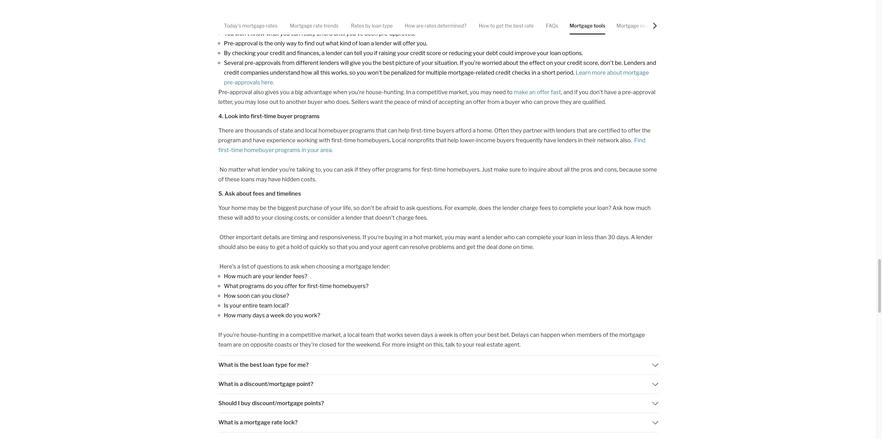Task type: locate. For each thing, give the bounding box(es) containing it.
the
[[364, 20, 373, 27], [442, 20, 451, 27], [530, 20, 539, 27], [505, 23, 512, 29], [264, 40, 273, 47], [373, 60, 381, 66], [520, 60, 528, 66], [384, 99, 393, 105], [642, 127, 651, 134], [571, 166, 580, 173], [268, 205, 276, 211], [493, 205, 501, 211], [477, 244, 485, 250], [610, 332, 618, 338], [346, 342, 355, 348], [240, 362, 249, 369]]

an down checks
[[529, 89, 536, 95]]

1 vertical spatial market,
[[424, 234, 443, 241]]

1 vertical spatial days
[[421, 332, 433, 338]]

pros
[[581, 166, 592, 173]]

is inside if you're house-hunting in a competitive market, a local team that works seven days a week is often your best bet. delays can happen when members of the mortgage team are on opposite coasts or they're closed for the weekend. for more insight on this, talk to your real estate agent.
[[454, 332, 458, 338]]

first- down find first-time homebuyer programs in your area. link
[[421, 166, 434, 173]]

0 vertical spatial often
[[238, 20, 252, 27]]

a inside your home may be the biggest purchase of your life, so don't be afraid to ask questions. for example, does the lender charge fees to complete your loan? ask how much these will add to your closing costs, or consider a lender that doesn't charge fees.
[[341, 215, 344, 221]]

so right life,
[[353, 205, 360, 211]]

first-
[[251, 113, 264, 120], [411, 127, 424, 134], [331, 137, 344, 144], [218, 147, 231, 153], [421, 166, 434, 173], [307, 283, 320, 290]]

0 vertical spatial afford
[[317, 30, 333, 37]]

by
[[224, 50, 231, 56]]

your
[[218, 205, 230, 211]]

2 horizontal spatial when
[[561, 332, 576, 338]]

will inside you won't know what you can really afford until you've been pre-approved. pre-approval is the only way to find out what kind of loan a lender will offer you. by checking your credit and finances, a lender can tell you if raising your credit score or reducing your debt could improve your loan options.
[[393, 40, 402, 47]]

help
[[398, 127, 410, 134], [448, 137, 459, 144]]

0 vertical spatial homebuyers.
[[357, 137, 391, 144]]

0 horizontal spatial they
[[359, 166, 371, 173]]

homebuyer inside find first-time homebuyer programs in your area.
[[244, 147, 274, 153]]

for inside several pre-approvals from different lenders will give you the best picture of your situation. if you're worried about the effect on your credit score, don't be. lenders and credit companies understand how all this works, so you won't be penalized for multiple mortgage-related credit checks in a short period.
[[417, 69, 425, 76]]

0 vertical spatial want
[[370, 99, 383, 105]]

0 horizontal spatial house-
[[241, 332, 259, 338]]

0 vertical spatial type
[[383, 23, 393, 29]]

0 horizontal spatial also
[[237, 244, 248, 250]]

you're down many
[[223, 332, 240, 338]]

0 horizontal spatial home
[[232, 205, 246, 211]]

and inside , and if you don't have a pre-approval letter, you may lose out to another buyer who does. sellers want the peace of mind of accepting an offer from a buyer who can prove they are qualified.
[[563, 89, 573, 95]]

house- up sellers
[[366, 89, 384, 95]]

1 vertical spatial what
[[326, 40, 339, 47]]

so inside your home may be the biggest purchase of your life, so don't be afraid to ask questions. for example, does the lender charge fees to complete your loan? ask how much these will add to your closing costs, or consider a lender that doesn't charge fees.
[[353, 205, 360, 211]]

1 horizontal spatial week
[[439, 332, 453, 338]]

0 vertical spatial if
[[460, 60, 463, 66]]

0 horizontal spatial much
[[237, 273, 252, 280]]

example,
[[454, 205, 478, 211]]

market, up closed
[[322, 332, 342, 338]]

other important details are timing and responsiveness. if you're buying in a hot market, you may want a lender who can complete your loan in less than 30 days. a lender should also be easy to get a hold of quickly so that you and your agent can resolve problems and get the deal done on time.
[[218, 234, 654, 250]]

0 vertical spatial charge
[[520, 205, 538, 211]]

lose
[[258, 99, 268, 105]]

0 vertical spatial days
[[253, 312, 265, 319]]

1 vertical spatial more
[[392, 342, 406, 348]]

bet.
[[500, 332, 510, 338]]

tools
[[594, 23, 605, 29]]

ask inside your home may be the biggest purchase of your life, so don't be afraid to ask questions. for example, does the lender charge fees to complete your loan? ask how much these will add to your closing costs, or consider a lender that doesn't charge fees.
[[613, 205, 623, 211]]

do up the close?
[[266, 283, 273, 290]]

often inside if you're house-hunting in a competitive market, a local team that works seven days a week is often your best bet. delays can happen when members of the mortgage team are on opposite coasts or they're closed for the weekend. for more insight on this, talk to your real estate agent.
[[459, 332, 473, 338]]

house- up 'opposite'
[[241, 332, 259, 338]]

1 vertical spatial complete
[[527, 234, 551, 241]]

when right happen
[[561, 332, 576, 338]]

week
[[270, 312, 284, 319], [439, 332, 453, 338]]

is for rate
[[234, 419, 239, 426]]

rates for mortgage
[[266, 23, 278, 29]]

when up fees?
[[301, 263, 315, 270]]

faqs
[[546, 23, 558, 29]]

of inside other important details are timing and responsiveness. if you're buying in a hot market, you may want a lender who can complete your loan in less than 30 days. a lender should also be easy to get a hold of quickly so that you and your agent can resolve problems and get the deal done on time.
[[303, 244, 309, 250]]

pre- down 'you'
[[224, 40, 235, 47]]

0 horizontal spatial ask
[[225, 190, 235, 197]]

3 mortgage from the left
[[617, 23, 639, 29]]

mortgage
[[242, 23, 265, 29], [623, 69, 649, 76], [346, 263, 371, 270], [619, 332, 645, 338], [244, 419, 270, 426]]

the up what is a discount/mortgage point?
[[240, 362, 249, 369]]

lender
[[375, 40, 392, 47], [326, 50, 342, 56], [261, 166, 278, 173], [503, 205, 519, 211], [346, 215, 362, 221], [486, 234, 503, 241], [636, 234, 653, 241], [275, 273, 292, 280]]

can inside there are thousands of state and local homebuyer programs that can help first-time buyers afford a home. often they partner with lenders that are certified to offer the program and have experience working with first-time homebuyers. local nonprofits that help lower-income buyers frequently have lenders in their network also.
[[388, 127, 397, 134]]

of inside there are thousands of state and local homebuyer programs that can help first-time buyers afford a home. often they partner with lenders that are certified to offer the program and have experience working with first-time homebuyers. local nonprofits that help lower-income buyers frequently have lenders in their network also.
[[273, 127, 279, 134]]

of up consider
[[324, 205, 329, 211]]

may inside your home may be the biggest purchase of your life, so don't be afraid to ask questions. for example, does the lender charge fees to complete your loan? ask how much these will add to your closing costs, or consider a lender that doesn't charge fees.
[[248, 205, 259, 211]]

for inside your home may be the biggest purchase of your life, so don't be afraid to ask questions. for example, does the lender charge fees to complete your loan? ask how much these will add to your closing costs, or consider a lender that doesn't charge fees.
[[444, 205, 453, 211]]

what is the best loan type for me?
[[218, 362, 309, 369]]

week down local?
[[270, 312, 284, 319]]

buying up agent
[[385, 234, 402, 241]]

ask right 'loan?'
[[613, 205, 623, 211]]

are left 'opposite'
[[233, 342, 241, 348]]

about inside several pre-approvals from different lenders will give you the best picture of your situation. if you're worried about the effect on your credit score, don't be. lenders and credit companies understand how all this works, so you won't be penalized for multiple mortgage-related credit checks in a short period.
[[503, 60, 518, 66]]

are
[[416, 23, 424, 29], [573, 99, 581, 105], [235, 127, 243, 134], [589, 127, 597, 134], [281, 234, 290, 241], [253, 273, 261, 280], [233, 342, 241, 348]]

ask right to,
[[344, 166, 354, 173]]

2 mortgage from the left
[[570, 23, 593, 29]]

you're inside several pre-approvals from different lenders will give you the best picture of your situation. if you're worried about the effect on your credit score, don't be. lenders and credit companies understand how all this works, so you won't be penalized for multiple mortgage-related credit checks in a short period.
[[465, 60, 481, 66]]

0 vertical spatial team
[[259, 303, 273, 309]]

0 vertical spatial homebuyer
[[319, 127, 348, 134]]

costs.
[[301, 176, 316, 183]]

0 horizontal spatial an
[[466, 99, 472, 105]]

lender down life,
[[346, 215, 362, 221]]

0 vertical spatial don't
[[600, 60, 614, 66]]

2 horizontal spatial will
[[393, 40, 402, 47]]

these
[[225, 176, 240, 183], [218, 215, 233, 221]]

several
[[224, 60, 243, 66]]

0 horizontal spatial or
[[293, 342, 299, 348]]

local up 'working'
[[305, 127, 317, 134]]

if inside several pre-approvals from different lenders will give you the best picture of your situation. if you're worried about the effect on your credit score, don't be. lenders and credit companies understand how all this works, so you won't be penalized for multiple mortgage-related credit checks in a short period.
[[460, 60, 463, 66]]

complete inside other important details are timing and responsiveness. if you're buying in a hot market, you may want a lender who can complete your loan in less than 30 days. a lender should also be easy to get a hold of quickly so that you and your agent can resolve problems and get the deal done on time.
[[527, 234, 551, 241]]

fees inside your home may be the biggest purchase of your life, so don't be afraid to ask questions. for example, does the lender charge fees to complete your loan? ask how much these will add to your closing costs, or consider a lender that doesn't charge fees.
[[540, 205, 551, 211]]

accepting
[[439, 99, 465, 105]]

1 horizontal spatial often
[[459, 332, 473, 338]]

get up could
[[496, 23, 504, 29]]

who left "does."
[[324, 99, 335, 105]]

area.
[[320, 147, 333, 153]]

0 horizontal spatial afford
[[317, 30, 333, 37]]

here's
[[558, 20, 574, 27]]

the inside , and if you don't have a pre-approval letter, you may lose out to another buyer who does. sellers want the peace of mind of accepting an offer from a buyer who can prove they are qualified.
[[384, 99, 393, 105]]

don't
[[600, 60, 614, 66], [590, 89, 603, 95], [361, 205, 374, 211]]

team
[[259, 303, 273, 309], [361, 332, 374, 338], [218, 342, 232, 348]]

for down "works"
[[382, 342, 391, 348]]

learn
[[576, 69, 591, 76]]

1 horizontal spatial also
[[253, 89, 264, 95]]

are down "questions"
[[253, 273, 261, 280]]

in left hot
[[404, 234, 408, 241]]

0 vertical spatial won't
[[235, 30, 250, 37]]

1 rates from the left
[[266, 23, 278, 29]]

offer inside how much are your lender fees? what programs do you offer for first-time homebuyers? how soon can you close? is your entire team local? how many days a week do you work?
[[285, 283, 297, 290]]

have left hidden
[[268, 176, 281, 183]]

can inside no matter what lender you're talking to, you can ask if they offer programs for first-time homebuyers. just make sure to inquire about all the pros and cons, because some of these loans may have hidden costs.
[[334, 166, 343, 173]]

1 horizontal spatial house-
[[366, 89, 384, 95]]

what inside no matter what lender you're talking to, you can ask if they offer programs for first-time homebuyers. just make sure to inquire about all the pros and cons, because some of these loans may have hidden costs.
[[247, 166, 260, 173]]

have inside no matter what lender you're talking to, you can ask if they offer programs for first-time homebuyers. just make sure to inquire about all the pros and cons, because some of these loans may have hidden costs.
[[268, 176, 281, 183]]

can left tell
[[344, 50, 353, 56]]

for down find first-time homebuyer programs in your area.
[[413, 166, 420, 173]]

what left kind
[[326, 40, 339, 47]]

rate
[[313, 23, 323, 29], [525, 23, 534, 29], [272, 419, 282, 426]]

0 vertical spatial more
[[592, 69, 606, 76]]

1 mortgage from the left
[[290, 23, 312, 29]]

0 vertical spatial week
[[270, 312, 284, 319]]

are left but
[[416, 23, 424, 29]]

1 horizontal spatial rates
[[425, 23, 436, 29]]

pre- inside you won't know what you can really afford until you've been pre-approved. pre-approval is the only way to find out what kind of loan a lender will offer you. by checking your credit and finances, a lender can tell you if raising your credit score or reducing your debt could improve your loan options.
[[224, 40, 235, 47]]

of right "picture"
[[415, 60, 421, 66]]

who up done
[[504, 234, 515, 241]]

or inside your home may be the biggest purchase of your life, so don't be afraid to ask questions. for example, does the lender charge fees to complete your loan? ask how much these will add to your closing costs, or consider a lender that doesn't charge fees.
[[311, 215, 316, 221]]

how are rates determined? link
[[405, 17, 467, 35]]

programs inside find first-time homebuyer programs in your area.
[[275, 147, 300, 153]]

of inside several pre-approvals from different lenders will give you the best picture of your situation. if you're worried about the effect on your credit score, don't be. lenders and credit companies understand how all this works, so you won't be penalized for multiple mortgage-related credit checks in a short period.
[[415, 60, 421, 66]]

5. ask about fees and timelines
[[218, 190, 301, 197]]

lenders up this
[[320, 60, 339, 66]]

0 horizontal spatial local
[[305, 127, 317, 134]]

timing
[[291, 234, 308, 241]]

on left time.
[[513, 244, 520, 250]]

1 horizontal spatial want
[[468, 234, 481, 241]]

1 vertical spatial these
[[218, 215, 233, 221]]

in
[[406, 89, 411, 95]]

on left 'opposite'
[[243, 342, 249, 348]]

0 horizontal spatial want
[[370, 99, 383, 105]]

1 vertical spatial pre-
[[218, 89, 230, 95]]

the inside other important details are timing and responsiveness. if you're buying in a hot market, you may want a lender who can complete your loan in less than 30 days. a lender should also be easy to get a hold of quickly so that you and your agent can resolve problems and get the deal done on time.
[[477, 244, 485, 250]]

1 horizontal spatial if
[[363, 234, 366, 241]]

can up time.
[[516, 234, 526, 241]]

days down entire
[[253, 312, 265, 319]]

0 horizontal spatial homebuyer
[[244, 147, 274, 153]]

1 horizontal spatial or
[[311, 215, 316, 221]]

first- up nonprofits
[[411, 127, 424, 134]]

1 vertical spatial until
[[334, 30, 345, 37]]

for inside no matter what lender you're talking to, you can ask if they offer programs for first-time homebuyers. just make sure to inquire about all the pros and cons, because some of these loans may have hidden costs.
[[413, 166, 420, 173]]

1 horizontal spatial how
[[624, 205, 635, 211]]

buyer up state at left top
[[277, 113, 293, 120]]

homebuyers. left just
[[447, 166, 481, 173]]

approval down 'lenders'
[[633, 89, 656, 95]]

be left penalized
[[383, 69, 390, 76]]

afford inside there are thousands of state and local homebuyer programs that can help first-time buyers afford a home. often they partner with lenders that are certified to offer the program and have experience working with first-time homebuyers. local nonprofits that help lower-income buyers frequently have lenders in their network also.
[[456, 127, 471, 134]]

and down way
[[286, 50, 296, 56]]

1 vertical spatial type
[[275, 362, 287, 369]]

how right 'loan?'
[[624, 205, 635, 211]]

from inside , and if you don't have a pre-approval letter, you may lose out to another buyer who does. sellers want the peace of mind of accepting an offer from a buyer who can prove they are qualified.
[[487, 99, 500, 105]]

when
[[333, 89, 347, 95], [301, 263, 315, 270], [561, 332, 576, 338]]

2 vertical spatial if
[[355, 166, 358, 173]]

better.
[[540, 20, 557, 27]]

2 vertical spatial if
[[218, 332, 222, 338]]

discount/mortgage for point?
[[244, 381, 296, 388]]

score
[[427, 50, 441, 56]]

also up lose
[[253, 89, 264, 95]]

1 vertical spatial so
[[353, 205, 360, 211]]

won't down today's mortgage rates
[[235, 30, 250, 37]]

should i buy discount/mortgage points?
[[218, 400, 324, 407]]

multiple
[[426, 69, 447, 76]]

what for what is a mortgage rate lock?
[[218, 419, 233, 426]]

offer inside you won't know what you can really afford until you've been pre-approved. pre-approval is the only way to find out what kind of loan a lender will offer you. by checking your credit and finances, a lender can tell you if raising your credit score or reducing your debt could improve your loan options.
[[403, 40, 416, 47]]

rates by loan type link
[[351, 17, 393, 35]]

approval inside you won't know what you can really afford until you've been pre-approved. pre-approval is the only way to find out what kind of loan a lender will offer you. by checking your credit and finances, a lender can tell you if raising your credit score or reducing your debt could improve your loan options.
[[235, 40, 258, 47]]

1 horizontal spatial days
[[421, 332, 433, 338]]

mortgage for mortgage news
[[617, 23, 639, 29]]

how much are your lender fees? what programs do you offer for first-time homebuyers? how soon can you close? is your entire team local? how many days a week do you work?
[[224, 273, 369, 319]]

need
[[493, 89, 506, 95]]

days
[[253, 312, 265, 319], [421, 332, 433, 338]]

buyer down need at the top of the page
[[505, 99, 520, 105]]

2 horizontal spatial what
[[326, 40, 339, 47]]

programs down the another
[[294, 113, 320, 120]]

1 vertical spatial if
[[574, 89, 578, 95]]

the down the 'pre-approval also gives you a big advantage when you're house-hunting. in a competitive market, you may need to make an offer fast'
[[384, 99, 393, 105]]

0 vertical spatial approvals
[[255, 60, 281, 66]]

point?
[[297, 381, 313, 388]]

programs down experience on the top
[[275, 147, 300, 153]]

0 horizontal spatial homebuyers.
[[357, 137, 391, 144]]

a
[[631, 234, 635, 241]]

1 horizontal spatial competitive
[[417, 89, 448, 95]]

0 vertical spatial ask
[[344, 166, 354, 173]]

0 horizontal spatial if
[[355, 166, 358, 173]]

1 horizontal spatial mortgage
[[570, 23, 593, 29]]

best inside several pre-approvals from different lenders will give you the best picture of your situation. if you're worried about the effect on your credit score, don't be. lenders and credit companies understand how all this works, so you won't be penalized for multiple mortgage-related credit checks in a short period.
[[383, 60, 394, 66]]

local?
[[274, 303, 289, 309]]

so down 'responsiveness.'
[[329, 244, 336, 250]]

and inside no matter what lender you're talking to, you can ask if they offer programs for first-time homebuyers. just make sure to inquire about all the pros and cons, because some of these loans may have hidden costs.
[[594, 166, 603, 173]]

1 vertical spatial make
[[494, 166, 508, 173]]

you right give
[[362, 60, 372, 66]]

they inside , and if you don't have a pre-approval letter, you may lose out to another buyer who does. sellers want the peace of mind of accepting an offer from a buyer who can prove they are qualified.
[[560, 99, 572, 105]]

2 vertical spatial market,
[[322, 332, 342, 338]]

0 horizontal spatial for
[[382, 342, 391, 348]]

for inside how much are your lender fees? what programs do you offer for first-time homebuyers? how soon can you close? is your entire team local? how many days a week do you work?
[[299, 283, 306, 290]]

days inside how much are your lender fees? what programs do you offer for first-time homebuyers? how soon can you close? is your entire team local? how many days a week do you work?
[[253, 312, 265, 319]]

0 vertical spatial local
[[305, 127, 317, 134]]

if inside other important details are timing and responsiveness. if you're buying in a hot market, you may want a lender who can complete your loan in less than 30 days. a lender should also be easy to get a hold of quickly so that you and your agent can resolve problems and get the deal done on time.
[[363, 234, 366, 241]]

0 horizontal spatial type
[[275, 362, 287, 369]]

0 horizontal spatial buyer
[[277, 113, 293, 120]]

0 vertical spatial from
[[282, 60, 295, 66]]

credit down options.
[[567, 60, 582, 66]]

rates inside 'how are rates determined?' link
[[425, 23, 436, 29]]

sellers
[[351, 99, 369, 105]]

rates
[[266, 23, 278, 29], [425, 23, 436, 29]]

1 vertical spatial homebuyers.
[[447, 166, 481, 173]]

be
[[383, 69, 390, 76], [260, 205, 267, 211], [376, 205, 382, 211], [249, 244, 255, 250]]

don't left be.
[[600, 60, 614, 66]]

don't inside , and if you don't have a pre-approval letter, you may lose out to another buyer who does. sellers want the peace of mind of accepting an offer from a buyer who can prove they are qualified.
[[590, 89, 603, 95]]

working
[[297, 137, 318, 144]]

for left multiple
[[417, 69, 425, 76]]

how inside your home may be the biggest purchase of your life, so don't be afraid to ask questions. for example, does the lender charge fees to complete your loan? ask how much these will add to your closing costs, or consider a lender that doesn't charge fees.
[[624, 205, 635, 211]]

2 horizontal spatial mortgage
[[617, 23, 639, 29]]

can
[[291, 30, 300, 37], [344, 50, 353, 56], [534, 99, 543, 105], [388, 127, 397, 134], [334, 166, 343, 173], [516, 234, 526, 241], [399, 244, 409, 250], [251, 293, 260, 299], [530, 332, 540, 338]]

delays
[[511, 332, 529, 338]]

1 horizontal spatial more
[[592, 69, 606, 76]]

are inside , and if you don't have a pre-approval letter, you may lose out to another buyer who does. sellers want the peace of mind of accepting an offer from a buyer who can prove they are qualified.
[[573, 99, 581, 105]]

offer inside there are thousands of state and local homebuyer programs that can help first-time buyers afford a home. often they partner with lenders that are certified to offer the program and have experience working with first-time homebuyers. local nonprofits that help lower-income buyers frequently have lenders in their network also.
[[628, 127, 641, 134]]

1 horizontal spatial from
[[487, 99, 500, 105]]

0 horizontal spatial how
[[301, 69, 312, 76]]

about down be.
[[607, 69, 622, 76]]

buyers
[[437, 127, 454, 134], [497, 137, 515, 144]]

or
[[442, 50, 448, 56], [311, 215, 316, 221], [293, 342, 299, 348]]

all left this
[[313, 69, 319, 76]]

lender inside how much are your lender fees? what programs do you offer for first-time homebuyers? how soon can you close? is your entire team local? how many days a week do you work?
[[275, 273, 292, 280]]

afford down trends
[[317, 30, 333, 37]]

1 horizontal spatial who
[[504, 234, 515, 241]]

will inside several pre-approvals from different lenders will give you the best picture of your situation. if you're worried about the effect on your credit score, don't be. lenders and credit companies understand how all this works, so you won't be penalized for multiple mortgage-related credit checks in a short period.
[[340, 60, 349, 66]]

may inside no matter what lender you're talking to, you can ask if they offer programs for first-time homebuyers. just make sure to inquire about all the pros and cons, because some of these loans may have hidden costs.
[[256, 176, 267, 183]]

works
[[387, 332, 403, 338]]

out
[[316, 40, 325, 47], [270, 99, 278, 105]]

to inside you won't know what you can really afford until you've been pre-approved. pre-approval is the only way to find out what kind of loan a lender will offer you. by checking your credit and finances, a lender can tell you if raising your credit score or reducing your debt could improve your loan options.
[[298, 40, 303, 47]]

and inside you won't know what you can really afford until you've been pre-approved. pre-approval is the only way to find out what kind of loan a lender will offer you. by checking your credit and finances, a lender can tell you if raising your credit score or reducing your debt could improve your loan options.
[[286, 50, 296, 56]]

0 horizontal spatial rate
[[272, 419, 282, 426]]

until inside you won't know what you can really afford until you've been pre-approved. pre-approval is the only way to find out what kind of loan a lender will offer you. by checking your credit and finances, a lender can tell you if raising your credit score or reducing your debt could improve your loan options.
[[334, 30, 345, 37]]

week inside if you're house-hunting in a competitive market, a local team that works seven days a week is often your best bet. delays can happen when members of the mortgage team are on opposite coasts or they're closed for the weekend. for more insight on this, talk to your real estate agent.
[[439, 332, 453, 338]]

may up the add
[[248, 205, 259, 211]]

0 horizontal spatial team
[[218, 342, 232, 348]]

0 vertical spatial make
[[514, 89, 528, 95]]

1 horizontal spatial local
[[348, 332, 360, 338]]

time
[[264, 113, 276, 120], [424, 127, 435, 134], [344, 137, 356, 144], [231, 147, 243, 153], [434, 166, 446, 173], [320, 283, 332, 290]]

to inside there are thousands of state and local homebuyer programs that can help first-time buyers afford a home. often they partner with lenders that are certified to offer the program and have experience working with first-time homebuyers. local nonprofits that help lower-income buyers frequently have lenders in their network also.
[[621, 127, 627, 134]]

me?
[[297, 362, 309, 369]]

2 vertical spatial they
[[359, 166, 371, 173]]

have up qualified.
[[604, 89, 617, 95]]

and up quickly
[[309, 234, 318, 241]]

0 horizontal spatial will
[[234, 215, 243, 221]]

loan inside "link"
[[372, 23, 382, 29]]

approval up checking
[[235, 40, 258, 47]]

much inside your home may be the biggest purchase of your life, so don't be afraid to ask questions. for example, does the lender charge fees to complete your loan? ask how much these will add to your closing costs, or consider a lender that doesn't charge fees.
[[636, 205, 651, 211]]

mind
[[418, 99, 431, 105]]

are inside how much are your lender fees? what programs do you offer for first-time homebuyers? how soon can you close? is your entire team local? how many days a week do you work?
[[253, 273, 261, 280]]

1 vertical spatial ask
[[406, 205, 415, 211]]

there
[[218, 127, 234, 134]]

0 vertical spatial they
[[560, 99, 572, 105]]

want inside other important details are timing and responsiveness. if you're buying in a hot market, you may want a lender who can complete your loan in less than 30 days. a lender should also be easy to get a hold of quickly so that you and your agent can resolve problems and get the deal done on time.
[[468, 234, 481, 241]]

pre- inside you won't know what you can really afford until you've been pre-approved. pre-approval is the only way to find out what kind of loan a lender will offer you. by checking your credit and finances, a lender can tell you if raising your credit score or reducing your debt could improve your loan options.
[[379, 30, 390, 37]]

want
[[370, 99, 383, 105], [468, 234, 481, 241]]

you've
[[346, 30, 363, 37]]

they inside no matter what lender you're talking to, you can ask if they offer programs for first-time homebuyers. just make sure to inquire about all the pros and cons, because some of these loans may have hidden costs.
[[359, 166, 371, 173]]

also.
[[620, 137, 632, 144]]

find first-time homebuyer programs in your area. link
[[218, 137, 647, 153]]

1 vertical spatial when
[[301, 263, 315, 270]]

1 vertical spatial they
[[510, 127, 522, 134]]

mortgage tools link
[[570, 17, 605, 35]]

an inside , and if you don't have a pre-approval letter, you may lose out to another buyer who does. sellers want the peace of mind of accepting an offer from a buyer who can prove they are qualified.
[[466, 99, 472, 105]]

type
[[383, 23, 393, 29], [275, 362, 287, 369]]

1 horizontal spatial homebuyer
[[319, 127, 348, 134]]

if inside you won't know what you can really afford until you've been pre-approved. pre-approval is the only way to find out what kind of loan a lender will offer you. by checking your credit and finances, a lender can tell you if raising your credit score or reducing your debt could improve your loan options.
[[374, 50, 378, 56]]

of right hold on the bottom of the page
[[303, 244, 309, 250]]

until up kind
[[334, 30, 345, 37]]

credit down you.
[[410, 50, 425, 56]]

in inside find first-time homebuyer programs in your area.
[[302, 147, 306, 153]]

until left later
[[333, 20, 344, 27]]

competitive up they're
[[290, 332, 321, 338]]

talk
[[445, 342, 455, 348]]

0 vertical spatial also
[[253, 89, 264, 95]]

homebuyers. inside there are thousands of state and local homebuyer programs that can help first-time buyers afford a home. often they partner with lenders that are certified to offer the program and have experience working with first-time homebuyers. local nonprofits that help lower-income buyers frequently have lenders in their network also.
[[357, 137, 391, 144]]

these down your
[[218, 215, 233, 221]]

big
[[295, 89, 303, 95]]

house- inside if you're house-hunting in a competitive market, a local team that works seven days a week is often your best bet. delays can happen when members of the mortgage team are on opposite coasts or they're closed for the weekend. for more insight on this, talk to your real estate agent.
[[241, 332, 259, 338]]

first- inside find first-time homebuyer programs in your area.
[[218, 147, 231, 153]]

that
[[376, 127, 387, 134], [577, 127, 587, 134], [436, 137, 446, 144], [363, 215, 374, 221], [337, 244, 347, 250], [375, 332, 386, 338]]

how up approved.
[[405, 23, 415, 29]]

ask
[[225, 190, 235, 197], [613, 205, 623, 211]]

0 vertical spatial how
[[301, 69, 312, 76]]

hunting.
[[384, 89, 405, 95]]

may inside other important details are timing and responsiveness. if you're buying in a hot market, you may want a lender who can complete your loan in less than 30 days. a lender should also be easy to get a hold of quickly so that you and your agent can resolve problems and get the deal done on time.
[[455, 234, 467, 241]]

these inside no matter what lender you're talking to, you can ask if they offer programs for first-time homebuyers. just make sure to inquire about all the pros and cons, because some of these loans may have hidden costs.
[[225, 176, 240, 183]]

0 vertical spatial for
[[444, 205, 453, 211]]

your right is
[[230, 303, 241, 309]]

on inside other important details are timing and responsiveness. if you're buying in a hot market, you may want a lender who can complete your loan in less than 30 days. a lender should also be easy to get a hold of quickly so that you and your agent can resolve problems and get the deal done on time.
[[513, 244, 520, 250]]

want inside , and if you don't have a pre-approval letter, you may lose out to another buyer who does. sellers want the peace of mind of accepting an offer from a buyer who can prove they are qualified.
[[370, 99, 383, 105]]

mortgage
[[290, 23, 312, 29], [570, 23, 593, 29], [617, 23, 639, 29]]

may left need at the top of the page
[[481, 89, 492, 95]]

your left the less
[[553, 234, 564, 241]]

first- inside how much are your lender fees? what programs do you offer for first-time homebuyers? how soon can you close? is your entire team local? how many days a week do you work?
[[307, 283, 320, 290]]

type down coasts at bottom left
[[275, 362, 287, 369]]

2 horizontal spatial rate
[[525, 23, 534, 29]]

members
[[577, 332, 602, 338]]

fast
[[551, 89, 561, 95]]

tell
[[354, 50, 362, 56]]

what up only
[[266, 30, 279, 37]]

competitive inside if you're house-hunting in a competitive market, a local team that works seven days a week is often your best bet. delays can happen when members of the mortgage team are on opposite coasts or they're closed for the weekend. for more insight on this, talk to your real estate agent.
[[290, 332, 321, 338]]

2 horizontal spatial market,
[[449, 89, 469, 95]]

2 rates from the left
[[425, 23, 436, 29]]

0 horizontal spatial fees
[[253, 190, 264, 197]]

help up local
[[398, 127, 410, 134]]

how
[[405, 23, 415, 29], [479, 23, 489, 29], [224, 273, 236, 280], [224, 293, 236, 299], [224, 312, 236, 319]]

mortgage-
[[448, 69, 476, 76]]

in
[[358, 20, 363, 27], [532, 69, 536, 76], [578, 137, 583, 144], [302, 147, 306, 153], [404, 234, 408, 241], [578, 234, 582, 241], [280, 332, 284, 338]]

insight
[[407, 342, 424, 348]]

questions.
[[416, 205, 443, 211]]

2 vertical spatial team
[[218, 342, 232, 348]]

2 vertical spatial what
[[247, 166, 260, 173]]

mortgage inside mortgage tools link
[[570, 23, 593, 29]]

the left deal
[[477, 244, 485, 250]]

0 vertical spatial will
[[393, 40, 402, 47]]

pre-
[[298, 20, 309, 27], [492, 20, 503, 27], [379, 30, 390, 37], [245, 60, 255, 66], [224, 79, 235, 86], [622, 89, 633, 95]]

lender up 5. ask about fees and timelines
[[261, 166, 278, 173]]

be down 5. ask about fees and timelines
[[260, 205, 267, 211]]

0 vertical spatial lenders
[[320, 60, 339, 66]]



Task type: vqa. For each thing, say whether or not it's contained in the screenshot.
The Score,
yes



Task type: describe. For each thing, give the bounding box(es) containing it.
4.
[[218, 113, 224, 120]]

more inside if you're house-hunting in a competitive market, a local team that works seven days a week is often your best bet. delays can happen when members of the mortgage team are on opposite coasts or they're closed for the weekend. for more insight on this, talk to your real estate agent.
[[392, 342, 406, 348]]

how up is
[[224, 293, 236, 299]]

your left real
[[463, 342, 475, 348]]

the left better.
[[530, 20, 539, 27]]

0 horizontal spatial often
[[238, 20, 252, 27]]

been
[[365, 30, 378, 37]]

hot
[[414, 234, 422, 241]]

the down improve
[[520, 60, 528, 66]]

here.
[[261, 79, 274, 86]]

so inside several pre-approvals from different lenders will give you the best picture of your situation. if you're worried about the effect on your credit score, don't be. lenders and credit companies understand how all this works, so you won't be penalized for multiple mortgage-related credit checks in a short period.
[[349, 69, 356, 76]]

buy
[[241, 400, 251, 407]]

days inside if you're house-hunting in a competitive market, a local team that works seven days a week is often your best bet. delays can happen when members of the mortgage team are on opposite coasts or they're closed for the weekend. for more insight on this, talk to your real estate agent.
[[421, 332, 433, 338]]

your inside find first-time homebuyer programs in your area.
[[307, 147, 319, 153]]

mortgage inside learn more about mortgage pre-approvals here.
[[623, 69, 649, 76]]

2 vertical spatial lenders
[[558, 137, 577, 144]]

is for loan
[[234, 362, 239, 369]]

lender right a
[[636, 234, 653, 241]]

are inside if you're house-hunting in a competitive market, a local team that works seven days a week is often your best bet. delays can happen when members of the mortgage team are on opposite coasts or they're closed for the weekend. for more insight on this, talk to your real estate agent.
[[233, 342, 241, 348]]

team inside how much are your lender fees? what programs do you offer for first-time homebuyers? how soon can you close? is your entire team local? how many days a week do you work?
[[259, 303, 273, 309]]

best inside if you're house-hunting in a competitive market, a local team that works seven days a week is often your best bet. delays can happen when members of the mortgage team are on opposite coasts or they're closed for the weekend. for more insight on this, talk to your real estate agent.
[[488, 332, 499, 338]]

agent.
[[505, 342, 521, 348]]

and left timelines
[[266, 190, 275, 197]]

some
[[643, 166, 657, 173]]

the right but
[[442, 20, 451, 27]]

you right sooner
[[472, 20, 481, 27]]

0 vertical spatial market,
[[449, 89, 469, 95]]

situation.
[[435, 60, 459, 66]]

options.
[[562, 50, 583, 56]]

credit down only
[[270, 50, 285, 56]]

sure
[[509, 166, 521, 173]]

your down "questions"
[[262, 273, 274, 280]]

of right mind at the top
[[432, 99, 438, 105]]

offer inside , and if you don't have a pre-approval letter, you may lose out to another buyer who does. sellers want the peace of mind of accepting an offer from a buyer who can prove they are qualified.
[[473, 99, 486, 105]]

1 vertical spatial do
[[286, 312, 292, 319]]

how for how to get the best rate
[[479, 23, 489, 29]]

talking
[[297, 166, 314, 173]]

what for what is a discount/mortgage point?
[[218, 381, 233, 388]]

understand
[[270, 69, 300, 76]]

different
[[296, 60, 319, 66]]

your up effect on the right top
[[537, 50, 549, 56]]

qualified.
[[583, 99, 606, 105]]

no
[[220, 166, 227, 173]]

loan up tell
[[359, 40, 370, 47]]

the up been
[[364, 20, 373, 27]]

mortgage for mortgage rate trends
[[290, 23, 312, 29]]

agent
[[383, 244, 398, 250]]

your right checking
[[257, 50, 269, 56]]

a inside several pre-approvals from different lenders will give you the best picture of your situation. if you're worried about the effect on your credit score, don't be. lenders and credit companies understand how all this works, so you won't be penalized for multiple mortgage-related credit checks in a short period.
[[537, 69, 541, 76]]

1 vertical spatial team
[[361, 332, 374, 338]]

0 vertical spatial with
[[544, 127, 555, 134]]

often
[[494, 127, 509, 134]]

best down 'opposite'
[[250, 362, 262, 369]]

be.
[[615, 60, 623, 66]]

problems
[[430, 244, 455, 250]]

this
[[320, 69, 330, 76]]

have right 'frequently'
[[544, 137, 556, 144]]

what inside how much are your lender fees? what programs do you offer for first-time homebuyers? how soon can you close? is your entire team local? how many days a week do you work?
[[224, 283, 238, 290]]

mortgage for mortgage tools
[[570, 23, 593, 29]]

points?
[[304, 400, 324, 407]]

0 vertical spatial until
[[333, 20, 344, 27]]

today's mortgage rates link
[[224, 17, 278, 35]]

how for how much are your lender fees? what programs do you offer for first-time homebuyers? how soon can you close? is your entire team local? how many days a week do you work?
[[224, 273, 236, 280]]

you're inside if you're house-hunting in a competitive market, a local team that works seven days a week is often your best bet. delays can happen when members of the mortgage team are on opposite coasts or they're closed for the weekend. for more insight on this, talk to your real estate agent.
[[223, 332, 240, 338]]

home.
[[477, 127, 493, 134]]

kind
[[340, 40, 351, 47]]

1 vertical spatial with
[[319, 137, 330, 144]]

deal
[[487, 244, 498, 250]]

get right wait
[[272, 20, 281, 27]]

of left mind at the top
[[411, 99, 417, 105]]

resolve
[[410, 244, 429, 250]]

lender up deal
[[486, 234, 503, 241]]

you up problems
[[445, 234, 454, 241]]

you down "related"
[[470, 89, 479, 95]]

is inside you won't know what you can really afford until you've been pre-approved. pre-approval is the only way to find out what kind of loan a lender will offer you. by checking your credit and finances, a lender can tell you if raising your credit score or reducing your debt could improve your loan options.
[[259, 40, 263, 47]]

choosing
[[316, 263, 340, 270]]

have inside , and if you don't have a pre-approval letter, you may lose out to another buyer who does. sellers want the peace of mind of accepting an offer from a buyer who can prove they are qualified.
[[604, 89, 617, 95]]

can inside how much are your lender fees? what programs do you offer for first-time homebuyers? how soon can you close? is your entire team local? how many days a week do you work?
[[251, 293, 260, 299]]

pre-approval also gives you a big advantage when you're house-hunting. in a competitive market, you may need to make an offer fast
[[218, 89, 561, 95]]

get left deal
[[467, 244, 476, 250]]

why:
[[576, 20, 588, 27]]

afraid
[[383, 205, 398, 211]]

discount/mortgage for points?
[[252, 400, 303, 407]]

important
[[236, 234, 262, 241]]

in inside if you're house-hunting in a competitive market, a local team that works seven days a week is often your best bet. delays can happen when members of the mortgage team are on opposite coasts or they're closed for the weekend. for more insight on this, talk to your real estate agent.
[[280, 332, 284, 338]]

won't inside several pre-approvals from different lenders will give you the best picture of your situation. if you're worried about the effect on your credit score, don't be. lenders and credit companies understand how all this works, so you won't be penalized for multiple mortgage-related credit checks in a short period.
[[368, 69, 382, 76]]

if inside , and if you don't have a pre-approval letter, you may lose out to another buyer who does. sellers want the peace of mind of accepting an offer from a buyer who can prove they are qualified.
[[574, 89, 578, 95]]

pre- inside , and if you don't have a pre-approval letter, you may lose out to another buyer who does. sellers want the peace of mind of accepting an offer from a buyer who can prove they are qualified.
[[622, 89, 633, 95]]

lenders inside several pre-approvals from different lenders will give you the best picture of your situation. if you're worried about the effect on your credit score, don't be. lenders and credit companies understand how all this works, so you won't be penalized for multiple mortgage-related credit checks in a short period.
[[320, 60, 339, 66]]

the left weekend. at left bottom
[[346, 342, 355, 348]]

what for what is the best loan type for me?
[[218, 362, 233, 369]]

buying inside other important details are timing and responsiveness. if you're buying in a hot market, you may want a lender who can complete your loan in less than 30 days. a lender should also be easy to get a hold of quickly so that you and your agent can resolve problems and get the deal done on time.
[[385, 234, 402, 241]]

your up "picture"
[[397, 50, 409, 56]]

news
[[640, 23, 652, 29]]

lender right does
[[503, 205, 519, 211]]

than
[[595, 234, 607, 241]]

first- up area.
[[331, 137, 344, 144]]

loan?
[[598, 205, 611, 211]]

all inside several pre-approvals from different lenders will give you the best picture of your situation. if you're worried about the effect on your credit score, don't be. lenders and credit companies understand how all this works, so you won't be penalized for multiple mortgage-related credit checks in a short period.
[[313, 69, 319, 76]]

0 vertical spatial when
[[333, 89, 347, 95]]

happen
[[541, 332, 560, 338]]

all inside no matter what lender you're talking to, you can ask if they offer programs for first-time homebuyers. just make sure to inquire about all the pros and cons, because some of these loans may have hidden costs.
[[564, 166, 570, 173]]

of inside your home may be the biggest purchase of your life, so don't be afraid to ask questions. for example, does the lender charge fees to complete your loan? ask how much these will add to your closing costs, or consider a lender that doesn't charge fees.
[[324, 205, 329, 211]]

2 horizontal spatial who
[[521, 99, 533, 105]]

complete inside your home may be the biggest purchase of your life, so don't be afraid to ask questions. for example, does the lender charge fees to complete your loan? ask how much these will add to your closing costs, or consider a lender that doesn't charge fees.
[[559, 205, 583, 211]]

this,
[[433, 342, 444, 348]]

rates by loan type
[[351, 23, 393, 29]]

improve
[[515, 50, 536, 56]]

when inside if you're house-hunting in a competitive market, a local team that works seven days a week is often your best bet. delays can happen when members of the mortgage team are on opposite coasts or they're closed for the weekend. for more insight on this, talk to your real estate agent.
[[561, 332, 576, 338]]

you down give
[[357, 69, 366, 76]]

0 horizontal spatial help
[[398, 127, 410, 134]]

time inside how much are your lender fees? what programs do you offer for first-time homebuyers? how soon can you close? is your entire team local? how many days a week do you work?
[[320, 283, 332, 290]]

or inside if you're house-hunting in a competitive market, a local team that works seven days a week is often your best bet. delays can happen when members of the mortgage team are on opposite coasts or they're closed for the weekend. for more insight on this, talk to your real estate agent.
[[293, 342, 299, 348]]

0 horizontal spatial who
[[324, 99, 335, 105]]

you down 'responsiveness.'
[[349, 244, 358, 250]]

process.
[[409, 20, 431, 27]]

here's
[[220, 263, 236, 270]]

how for how are rates determined?
[[405, 23, 415, 29]]

you left the close?
[[262, 293, 271, 299]]

estate
[[487, 342, 503, 348]]

won't inside you won't know what you can really afford until you've been pre-approved. pre-approval is the only way to find out what kind of loan a lender will offer you. by checking your credit and finances, a lender can tell you if raising your credit score or reducing your debt could improve your loan options.
[[235, 30, 250, 37]]

2 vertical spatial ask
[[291, 263, 300, 270]]

can right agent
[[399, 244, 409, 250]]

you right tell
[[363, 50, 373, 56]]

local inside if you're house-hunting in a competitive market, a local team that works seven days a week is often your best bet. delays can happen when members of the mortgage team are on opposite coasts or they're closed for the weekend. for more insight on this, talk to your real estate agent.
[[348, 332, 360, 338]]

your left closing
[[262, 215, 273, 221]]

another
[[286, 99, 307, 105]]

your left life,
[[330, 205, 342, 211]]

does.
[[336, 99, 350, 105]]

time inside no matter what lender you're talking to, you can ask if they offer programs for first-time homebuyers. just make sure to inquire about all the pros and cons, because some of these loans may have hidden costs.
[[434, 166, 446, 173]]

credit down worried
[[496, 69, 511, 76]]

are up their in the right of the page
[[589, 127, 597, 134]]

mortgage tools
[[570, 23, 605, 29]]

the up could
[[505, 23, 512, 29]]

you up the close?
[[274, 283, 283, 290]]

programs inside no matter what lender you're talking to, you can ask if they offer programs for first-time homebuyers. just make sure to inquire about all the pros and cons, because some of these loans may have hidden costs.
[[386, 166, 411, 173]]

1 horizontal spatial make
[[514, 89, 528, 95]]

companies
[[240, 69, 269, 76]]

a inside how much are your lender fees? what programs do you offer for first-time homebuyers? how soon can you close? is your entire team local? how many days a week do you work?
[[266, 312, 269, 319]]

your up real
[[475, 332, 486, 338]]

lender up the raising
[[375, 40, 392, 47]]

in left by
[[358, 20, 363, 27]]

how down is
[[224, 312, 236, 319]]

today's
[[224, 23, 241, 29]]

pre- up really
[[298, 20, 309, 27]]

approval up really
[[309, 20, 332, 27]]

several pre-approvals from different lenders will give you the best picture of your situation. if you're worried about the effect on your credit score, don't be. lenders and credit companies understand how all this works, so you won't be penalized for multiple mortgage-related credit checks in a short period.
[[224, 60, 656, 76]]

are right there
[[235, 127, 243, 134]]

more inside learn more about mortgage pre-approvals here.
[[592, 69, 606, 76]]

lender inside no matter what lender you're talking to, you can ask if they offer programs for first-time homebuyers. just make sure to inquire about all the pros and cons, because some of these loans may have hidden costs.
[[261, 166, 278, 173]]

closed
[[319, 342, 336, 348]]

mortgage news
[[617, 23, 652, 29]]

you right the gives
[[280, 89, 290, 95]]

real
[[476, 342, 486, 348]]

market, inside other important details are timing and responsiveness. if you're buying in a hot market, you may want a lender who can complete your loan in less than 30 days. a lender should also be easy to get a hold of quickly so that you and your agent can resolve problems and get the deal done on time.
[[424, 234, 443, 241]]

the down the raising
[[373, 60, 381, 66]]

learn more about mortgage pre-approvals here. link
[[224, 69, 649, 86]]

programs inside there are thousands of state and local homebuyer programs that can help first-time buyers afford a home. often they partner with lenders that are certified to offer the program and have experience working with first-time homebuyers. local nonprofits that help lower-income buyers frequently have lenders in their network also.
[[350, 127, 375, 134]]

finances,
[[297, 50, 320, 56]]

here's a list of questions to ask when choosing a mortgage lender:
[[218, 263, 390, 270]]

the inside no matter what lender you're talking to, you can ask if they offer programs for first-time homebuyers. just make sure to inquire about all the pros and cons, because some of these loans may have hidden costs.
[[571, 166, 580, 173]]

gives
[[265, 89, 279, 95]]

5.
[[218, 190, 223, 197]]

be inside other important details are timing and responsiveness. if you're buying in a hot market, you may want a lender who can complete your loan in less than 30 days. a lender should also be easy to get a hold of quickly so that you and your agent can resolve problems and get the deal done on time.
[[249, 244, 255, 250]]

mortgage inside if you're house-hunting in a competitive market, a local team that works seven days a week is often your best bet. delays can happen when members of the mortgage team are on opposite coasts or they're closed for the weekend. for more insight on this, talk to your real estate agent.
[[619, 332, 645, 338]]

lower-
[[460, 137, 476, 144]]

0 horizontal spatial do
[[266, 283, 273, 290]]

0 vertical spatial fees
[[253, 190, 264, 197]]

and up 'working'
[[294, 127, 304, 134]]

because
[[619, 166, 641, 173]]

about inside learn more about mortgage pre-approvals here.
[[607, 69, 622, 76]]

is for point?
[[234, 381, 239, 388]]

if inside if you're house-hunting in a competitive market, a local team that works seven days a week is often your best bet. delays can happen when members of the mortgage team are on opposite coasts or they're closed for the weekend. for more insight on this, talk to your real estate agent.
[[218, 332, 222, 338]]

days.
[[617, 234, 630, 241]]

for left me?
[[289, 362, 296, 369]]

on left this,
[[426, 342, 432, 348]]

how are rates determined?
[[405, 23, 467, 29]]

you up only
[[280, 30, 290, 37]]

0 vertical spatial house-
[[366, 89, 384, 95]]

many
[[237, 312, 251, 319]]

in left the less
[[578, 234, 582, 241]]

a inside there are thousands of state and local homebuyer programs that can help first-time buyers afford a home. often they partner with lenders that are certified to offer the program and have experience working with first-time homebuyers. local nonprofits that help lower-income buyers frequently have lenders in their network also.
[[473, 127, 476, 134]]

0 vertical spatial buying
[[390, 20, 408, 27]]

to inside other important details are timing and responsiveness. if you're buying in a hot market, you may want a lender who can complete your loan in less than 30 days. a lender should also be easy to get a hold of quickly so that you and your agent can resolve problems and get the deal done on time.
[[270, 244, 275, 250]]

should
[[218, 244, 236, 250]]

in inside several pre-approvals from different lenders will give you the best picture of your situation. if you're worried about the effect on your credit score, don't be. lenders and credit companies understand how all this works, so you won't be penalized for multiple mortgage-related credit checks in a short period.
[[532, 69, 536, 76]]

of inside no matter what lender you're talking to, you can ask if they offer programs for first-time homebuyers. just make sure to inquire about all the pros and cons, because some of these loans may have hidden costs.
[[218, 176, 224, 183]]

offer inside no matter what lender you're talking to, you can ask if they offer programs for first-time homebuyers. just make sure to inquire about all the pros and cons, because some of these loans may have hidden costs.
[[372, 166, 385, 173]]

1 horizontal spatial buyer
[[308, 99, 323, 105]]

picture
[[395, 60, 414, 66]]

programs inside how much are your lender fees? what programs do you offer for first-time homebuyers? how soon can you close? is your entire team local? how many days a week do you work?
[[240, 283, 265, 290]]

you up qualified.
[[579, 89, 589, 95]]

be up 'doesn't'
[[376, 205, 382, 211]]

matter
[[228, 166, 246, 173]]

the up closing
[[268, 205, 276, 211]]

will inside your home may be the biggest purchase of your life, so don't be afraid to ask questions. for example, does the lender charge fees to complete your loan? ask how much these will add to your closing costs, or consider a lender that doesn't charge fees.
[[234, 215, 243, 221]]

approval up letter,
[[230, 89, 252, 95]]

pre- up debt at the top
[[492, 20, 503, 27]]

2 horizontal spatial buyer
[[505, 99, 520, 105]]

next image
[[652, 23, 659, 29]]

1 vertical spatial lenders
[[556, 127, 576, 134]]

for inside if you're house-hunting in a competitive market, a local team that works seven days a week is often your best bet. delays can happen when members of the mortgage team are on opposite coasts or they're closed for the weekend. for more insight on this, talk to your real estate agent.
[[382, 342, 391, 348]]

i
[[238, 400, 240, 407]]

your up period.
[[554, 60, 566, 66]]

way
[[286, 40, 297, 47]]

they inside there are thousands of state and local homebuyer programs that can help first-time buyers afford a home. often they partner with lenders that are certified to offer the program and have experience working with first-time homebuyers. local nonprofits that help lower-income buyers frequently have lenders in their network also.
[[510, 127, 522, 134]]

get down the details
[[277, 244, 285, 250]]

what is a mortgage rate lock?
[[218, 419, 298, 426]]

that inside your home may be the biggest purchase of your life, so don't be afraid to ask questions. for example, does the lender charge fees to complete your loan? ask how much these will add to your closing costs, or consider a lender that doesn't charge fees.
[[363, 215, 374, 221]]

to inside no matter what lender you're talking to, you can ask if they offer programs for first-time homebuyers. just make sure to inquire about all the pros and cons, because some of these loans may have hidden costs.
[[522, 166, 527, 173]]

find first-time homebuyer programs in your area.
[[218, 137, 647, 153]]

your down score
[[422, 60, 433, 66]]

find
[[634, 137, 646, 144]]

your left debt at the top
[[473, 50, 485, 56]]

program
[[218, 137, 241, 144]]

much inside how much are your lender fees? what programs do you offer for first-time homebuyers? how soon can you close? is your entire team local? how many days a week do you work?
[[237, 273, 252, 280]]

are inside other important details are timing and responsiveness. if you're buying in a hot market, you may want a lender who can complete your loan in less than 30 days. a lender should also be easy to get a hold of quickly so that you and your agent can resolve problems and get the deal done on time.
[[281, 234, 290, 241]]

sooner
[[452, 20, 471, 27]]

lender down kind
[[326, 50, 342, 56]]

ask inside your home may be the biggest purchase of your life, so don't be afraid to ask questions. for example, does the lender charge fees to complete your loan? ask how much these will add to your closing costs, or consider a lender that doesn't charge fees.
[[406, 205, 415, 211]]

about down loans
[[236, 190, 252, 197]]

your left agent
[[370, 244, 382, 250]]

to inside if you're house-hunting in a competitive market, a local team that works seven days a week is often your best bet. delays can happen when members of the mortgage team are on opposite coasts or they're closed for the weekend. for more insight on this, talk to your real estate agent.
[[456, 342, 462, 348]]

afford inside you won't know what you can really afford until you've been pre-approved. pre-approval is the only way to find out what kind of loan a lender will offer you. by checking your credit and finances, a lender can tell you if raising your credit score or reducing your debt could improve your loan options.
[[317, 30, 333, 37]]

approvals inside several pre-approvals from different lenders will give you the best picture of your situation. if you're worried about the effect on your credit score, don't be. lenders and credit companies understand how all this works, so you won't be penalized for multiple mortgage-related credit checks in a short period.
[[255, 60, 281, 66]]

related
[[476, 69, 494, 76]]

1 vertical spatial help
[[448, 137, 459, 144]]

today's mortgage rates
[[224, 23, 278, 29]]

have down thousands
[[253, 137, 265, 144]]

1 horizontal spatial charge
[[520, 205, 538, 211]]

and down 'responsiveness.'
[[359, 244, 369, 250]]

responsiveness.
[[320, 234, 361, 241]]

into
[[239, 113, 250, 120]]

wait
[[253, 20, 264, 27]]

can up way
[[291, 30, 300, 37]]

credit down several
[[224, 69, 239, 76]]

30
[[608, 234, 615, 241]]

first- right into
[[251, 113, 264, 120]]

1 horizontal spatial buyers
[[497, 137, 515, 144]]

hidden
[[282, 176, 300, 183]]

loan left options.
[[550, 50, 561, 56]]

mortgage news link
[[617, 17, 652, 35]]

you're inside no matter what lender you're talking to, you can ask if they offer programs for first-time homebuyers. just make sure to inquire about all the pros and cons, because some of these loans may have hidden costs.
[[279, 166, 295, 173]]

you won't know what you can really afford until you've been pre-approved. pre-approval is the only way to find out what kind of loan a lender will offer you. by checking your credit and finances, a lender can tell you if raising your credit score or reducing your debt could improve your loan options.
[[224, 30, 583, 56]]

advantage
[[304, 89, 332, 95]]

loan up what is a discount/mortgage point?
[[263, 362, 274, 369]]

learn more about mortgage pre-approvals here.
[[224, 69, 649, 86]]

weekend.
[[356, 342, 381, 348]]

so inside other important details are timing and responsiveness. if you're buying in a hot market, you may want a lender who can complete your loan in less than 30 days. a lender should also be easy to get a hold of quickly so that you and your agent can resolve problems and get the deal done on time.
[[329, 244, 336, 250]]

and right problems
[[456, 244, 466, 250]]

can inside if you're house-hunting in a competitive market, a local team that works seven days a week is often your best bet. delays can happen when members of the mortgage team are on opposite coasts or they're closed for the weekend. for more insight on this, talk to your real estate agent.
[[530, 332, 540, 338]]

look
[[225, 113, 238, 120]]

thousands
[[245, 127, 272, 134]]

market, inside if you're house-hunting in a competitive market, a local team that works seven days a week is often your best bet. delays can happen when members of the mortgage team are on opposite coasts or they're closed for the weekend. for more insight on this, talk to your real estate agent.
[[322, 332, 342, 338]]

are inside 'how are rates determined?' link
[[416, 23, 424, 29]]

you're up sellers
[[349, 89, 365, 95]]

approvals inside learn more about mortgage pre-approvals here.
[[235, 79, 260, 86]]

don't inside several pre-approvals from different lenders will give you the best picture of your situation. if you're worried about the effect on your credit score, don't be. lenders and credit companies understand how all this works, so you won't be penalized for multiple mortgage-related credit checks in a short period.
[[600, 60, 614, 66]]

and down thousands
[[242, 137, 252, 144]]

1 horizontal spatial an
[[529, 89, 536, 95]]

be inside several pre-approvals from different lenders will give you the best picture of your situation. if you're worried about the effect on your credit score, don't be. lenders and credit companies understand how all this works, so you won't be penalized for multiple mortgage-related credit checks in a short period.
[[383, 69, 390, 76]]

checking
[[232, 50, 256, 56]]

you're inside other important details are timing and responsiveness. if you're buying in a hot market, you may want a lender who can complete your loan in less than 30 days. a lender should also be easy to get a hold of quickly so that you and your agent can resolve problems and get the deal done on time.
[[368, 234, 384, 241]]

rates for are
[[425, 23, 436, 29]]

you left work?
[[294, 312, 303, 319]]

week inside how much are your lender fees? what programs do you offer for first-time homebuyers? how soon can you close? is your entire team local? how many days a week do you work?
[[270, 312, 284, 319]]

in inside there are thousands of state and local homebuyer programs that can help first-time buyers afford a home. often they partner with lenders that are certified to offer the program and have experience working with first-time homebuyers. local nonprofits that help lower-income buyers frequently have lenders in their network also.
[[578, 137, 583, 144]]

for inside if you're house-hunting in a competitive market, a local team that works seven days a week is often your best bet. delays can happen when members of the mortgage team are on opposite coasts or they're closed for the weekend. for more insight on this, talk to your real estate agent.
[[338, 342, 345, 348]]

entire
[[243, 303, 258, 309]]

of right list
[[250, 263, 256, 270]]

and inside several pre-approvals from different lenders will give you the best picture of your situation. if you're worried about the effect on your credit score, don't be. lenders and credit companies understand how all this works, so you won't be penalized for multiple mortgage-related credit checks in a short period.
[[647, 60, 656, 66]]

you right letter,
[[235, 99, 244, 105]]

if inside no matter what lender you're talking to, you can ask if they offer programs for first-time homebuyers. just make sure to inquire about all the pros and cons, because some of these loans may have hidden costs.
[[355, 166, 358, 173]]

get right sooner
[[483, 20, 491, 27]]

1 horizontal spatial home
[[374, 20, 389, 27]]

that inside if you're house-hunting in a competitive market, a local team that works seven days a week is often your best bet. delays can happen when members of the mortgage team are on opposite coasts or they're closed for the weekend. for more insight on this, talk to your real estate agent.
[[375, 332, 386, 338]]

make inside no matter what lender you're talking to, you can ask if they offer programs for first-time homebuyers. just make sure to inquire about all the pros and cons, because some of these loans may have hidden costs.
[[494, 166, 508, 173]]

the right members
[[610, 332, 618, 338]]

debt
[[486, 50, 498, 56]]

the right does
[[493, 205, 501, 211]]

state
[[280, 127, 293, 134]]

1 horizontal spatial rate
[[313, 23, 323, 29]]

loan up way
[[286, 20, 297, 27]]

0 vertical spatial what
[[266, 30, 279, 37]]

your left 'loan?'
[[585, 205, 596, 211]]

1 vertical spatial charge
[[396, 215, 414, 221]]

or inside you won't know what you can really afford until you've been pre-approved. pre-approval is the only way to find out what kind of loan a lender will offer you. by checking your credit and finances, a lender can tell you if raising your credit score or reducing your debt could improve your loan options.
[[442, 50, 448, 56]]

certified
[[598, 127, 620, 134]]

0 horizontal spatial buyers
[[437, 127, 454, 134]]

best up improve
[[513, 23, 524, 29]]



